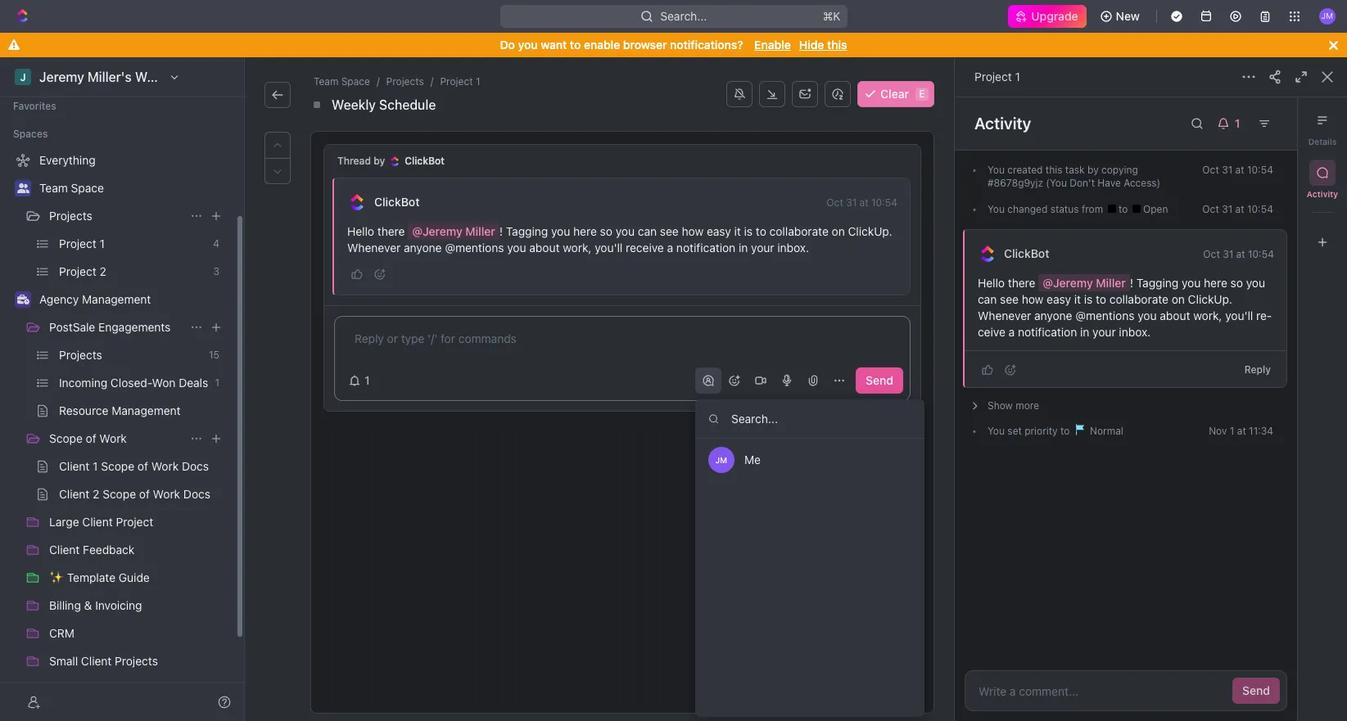 Task type: vqa. For each thing, say whether or not it's contained in the screenshot.
the bottommost NOTIFICATION
yes



Task type: describe. For each thing, give the bounding box(es) containing it.
weekly schedule link
[[328, 95, 439, 115]]

team for team space
[[39, 181, 68, 195]]

clickup. for ceive
[[1188, 292, 1233, 306]]

want
[[541, 38, 567, 52]]

space for team space
[[71, 181, 104, 195]]

changed status from
[[1005, 203, 1106, 215]]

! tagging you here so you can see how easy it is to collaborate on clickup. whenever anyone @mentions you about work, you'll re ceive a notification in your inbox.
[[978, 276, 1273, 339]]

hello there for a
[[347, 224, 408, 238]]

is for ceive
[[1084, 292, 1093, 306]]

11:34
[[1249, 425, 1274, 437]]

it for ceive
[[1075, 292, 1081, 306]]

1 inside 1 button
[[365, 374, 370, 387]]

in inside ! tagging you here so you can see how easy it is to collaborate on clickup. whenever anyone @mentions you about work, you'll re ceive a notification in your inbox.
[[1081, 325, 1090, 339]]

1 vertical spatial send button
[[1233, 678, 1280, 705]]

new
[[1116, 9, 1140, 23]]

enable
[[584, 38, 620, 52]]

you'll for ceive
[[1226, 309, 1254, 323]]

see for a
[[660, 224, 679, 238]]

you for set priority to
[[988, 425, 1005, 437]]

1 horizontal spatial project 1 link
[[975, 70, 1021, 84]]

created
[[1008, 164, 1043, 176]]

jm
[[716, 455, 728, 465]]

upgrade
[[1032, 9, 1079, 23]]

agency
[[39, 292, 79, 306]]

sidebar navigation
[[0, 57, 245, 722]]

about for a
[[529, 241, 560, 255]]

clickbot button
[[374, 195, 421, 210]]

scope of work link
[[49, 426, 184, 452]]

inbox. inside ! tagging you here so you can see how easy it is to collaborate on clickup. whenever anyone @mentions you about work, you'll receive a notification in your inbox.
[[778, 241, 809, 255]]

scope of work
[[49, 432, 127, 446]]

collaborate for ceive
[[1110, 292, 1169, 306]]

you'll for a
[[595, 241, 623, 255]]

search...
[[660, 9, 707, 23]]

work, for a
[[563, 241, 592, 255]]

postsale engagements
[[49, 320, 171, 334]]

postsale engagements link
[[49, 315, 184, 341]]

browser
[[623, 38, 667, 52]]

spaces
[[13, 128, 48, 140]]

projects inside tree
[[49, 209, 92, 223]]

task sidebar content section
[[955, 97, 1298, 722]]

set priority to
[[1005, 425, 1073, 437]]

have
[[1098, 177, 1121, 189]]

thread
[[338, 155, 371, 167]]

clickup. for a
[[848, 224, 893, 238]]

notifications?
[[670, 38, 743, 52]]

hello there for ceive
[[978, 276, 1039, 290]]

normal
[[1088, 425, 1124, 437]]

don't
[[1070, 177, 1095, 189]]

business time image
[[17, 295, 29, 305]]

e
[[919, 88, 925, 100]]

1 / from the left
[[377, 75, 380, 88]]

0 horizontal spatial project
[[440, 75, 473, 88]]

do
[[500, 38, 515, 52]]

0 horizontal spatial project 1 link
[[437, 74, 484, 90]]

receive
[[626, 241, 664, 255]]

1 horizontal spatial project
[[975, 70, 1012, 84]]

here for ceive
[[1204, 276, 1228, 290]]

hello for a
[[347, 224, 374, 238]]

status
[[1051, 203, 1079, 215]]

reply
[[1245, 363, 1271, 376]]

1 vertical spatial projects link
[[49, 203, 184, 229]]

0 horizontal spatial send button
[[856, 368, 904, 394]]

access)
[[1124, 177, 1161, 189]]

can for ceive
[[978, 292, 997, 306]]

about for ceive
[[1160, 309, 1191, 323]]

clickbot inside button
[[374, 195, 420, 209]]

notification inside ! tagging you here so you can see how easy it is to collaborate on clickup. whenever anyone @mentions you about work, you'll receive a notification in your inbox.
[[677, 241, 736, 255]]

set
[[1008, 425, 1022, 437]]

favorites
[[13, 100, 56, 112]]

clear
[[881, 87, 909, 101]]

0 horizontal spatial by
[[374, 155, 385, 167]]

nov 1 at 11:34
[[1209, 425, 1274, 437]]

task sidebar navigation tab list
[[1305, 107, 1341, 256]]

⌘k
[[823, 9, 841, 23]]

hide
[[799, 38, 824, 52]]

reply button
[[1238, 360, 1278, 380]]

project 1
[[975, 70, 1021, 84]]

you created this task by copying #8678g9yjz (you don't have access)
[[988, 164, 1161, 189]]

to inside ! tagging you here so you can see how easy it is to collaborate on clickup. whenever anyone @mentions you about work, you'll re ceive a notification in your inbox.
[[1096, 292, 1107, 306]]

send inside task sidebar content section
[[1243, 684, 1271, 698]]

whenever for a
[[347, 241, 401, 255]]

team space / projects / project 1
[[314, 75, 480, 88]]

you inside you created this task by copying #8678g9yjz (you don't have access)
[[988, 164, 1005, 176]]

agency management link
[[39, 287, 226, 313]]

0 vertical spatial send
[[866, 374, 894, 387]]

activity inside task sidebar content section
[[975, 114, 1032, 133]]

new button
[[1093, 3, 1150, 29]]

enable
[[755, 38, 791, 52]]

1 horizontal spatial team space link
[[310, 74, 373, 90]]

agency management
[[39, 292, 151, 306]]



Task type: locate. For each thing, give the bounding box(es) containing it.
1 vertical spatial @mentions
[[1076, 309, 1135, 323]]

on for a
[[832, 224, 845, 238]]

0 horizontal spatial it
[[734, 224, 741, 238]]

0 vertical spatial team space link
[[310, 74, 373, 90]]

1 vertical spatial a
[[1009, 325, 1015, 339]]

0 horizontal spatial /
[[377, 75, 380, 88]]

tree containing team space
[[7, 147, 229, 722]]

at for set priority to
[[1238, 425, 1247, 437]]

project 1 link up weekly schedule link
[[437, 74, 484, 90]]

space up weekly
[[341, 75, 370, 88]]

how for a
[[682, 224, 704, 238]]

at for changed status from
[[1236, 203, 1245, 215]]

you'll
[[595, 241, 623, 255], [1226, 309, 1254, 323]]

0 horizontal spatial about
[[529, 241, 560, 255]]

1 horizontal spatial there
[[1008, 276, 1036, 290]]

collaborate
[[770, 224, 829, 238], [1110, 292, 1169, 306]]

how inside ! tagging you here so you can see how easy it is to collaborate on clickup. whenever anyone @mentions you about work, you'll receive a notification in your inbox.
[[682, 224, 704, 238]]

work, inside ! tagging you here so you can see how easy it is to collaborate on clickup. whenever anyone @mentions you about work, you'll re ceive a notification in your inbox.
[[1194, 309, 1223, 323]]

1 vertical spatial tagging
[[1137, 276, 1179, 290]]

1 vertical spatial anyone
[[1035, 309, 1073, 323]]

1 horizontal spatial easy
[[1047, 292, 1071, 306]]

space inside sidebar navigation
[[71, 181, 104, 195]]

team space link
[[310, 74, 373, 90], [39, 175, 226, 202]]

0 horizontal spatial so
[[600, 224, 613, 238]]

2 you from the top
[[988, 203, 1005, 215]]

activity inside task sidebar navigation "tab list"
[[1307, 189, 1339, 199]]

/ up weekly schedule
[[377, 75, 380, 88]]

0 vertical spatial whenever
[[347, 241, 401, 255]]

1 horizontal spatial on
[[1172, 292, 1185, 306]]

see inside ! tagging you here so you can see how easy it is to collaborate on clickup. whenever anyone @mentions you about work, you'll re ceive a notification in your inbox.
[[1000, 292, 1019, 306]]

1 horizontal spatial hello
[[978, 276, 1005, 290]]

/ up schedule
[[431, 75, 434, 88]]

tagging for ceive
[[1137, 276, 1179, 290]]

2 vertical spatial clickbot
[[1004, 247, 1050, 261]]

here inside ! tagging you here so you can see how easy it is to collaborate on clickup. whenever anyone @mentions you about work, you'll receive a notification in your inbox.
[[574, 224, 597, 238]]

clickbot
[[405, 155, 445, 167], [374, 195, 420, 209], [1004, 247, 1050, 261]]

0 vertical spatial anyone
[[404, 241, 442, 255]]

hello there down clickbot button
[[347, 224, 408, 238]]

postsale
[[49, 320, 95, 334]]

activity down project 1 at the right top of page
[[975, 114, 1032, 133]]

see
[[660, 224, 679, 238], [1000, 292, 1019, 306]]

oct
[[1203, 164, 1220, 176], [827, 197, 844, 209], [1203, 203, 1220, 215], [1204, 248, 1220, 260]]

your inside ! tagging you here so you can see how easy it is to collaborate on clickup. whenever anyone @mentions you about work, you'll re ceive a notification in your inbox.
[[1093, 325, 1116, 339]]

send button
[[856, 368, 904, 394], [1233, 678, 1280, 705]]

on inside ! tagging you here so you can see how easy it is to collaborate on clickup. whenever anyone @mentions you about work, you'll re ceive a notification in your inbox.
[[1172, 292, 1185, 306]]

0 vertical spatial projects link
[[383, 74, 427, 90]]

0 vertical spatial your
[[751, 241, 775, 255]]

projects down team space
[[49, 209, 92, 223]]

scope
[[49, 432, 83, 446]]

weekly
[[332, 97, 376, 112]]

0 vertical spatial you
[[988, 164, 1005, 176]]

in inside ! tagging you here so you can see how easy it is to collaborate on clickup. whenever anyone @mentions you about work, you'll receive a notification in your inbox.
[[739, 241, 748, 255]]

you'll inside ! tagging you here so you can see how easy it is to collaborate on clickup. whenever anyone @mentions you about work, you'll receive a notification in your inbox.
[[595, 241, 623, 255]]

activity
[[975, 114, 1032, 133], [1307, 189, 1339, 199]]

whenever for ceive
[[978, 309, 1032, 323]]

so for ceive
[[1231, 276, 1243, 290]]

collaborate for a
[[770, 224, 829, 238]]

to
[[570, 38, 581, 52], [1119, 203, 1131, 215], [756, 224, 767, 238], [1096, 292, 1107, 306], [1061, 425, 1070, 437]]

hello
[[347, 224, 374, 238], [978, 276, 1005, 290]]

whenever inside ! tagging you here so you can see how easy it is to collaborate on clickup. whenever anyone @mentions you about work, you'll re ceive a notification in your inbox.
[[978, 309, 1032, 323]]

hello for ceive
[[978, 276, 1005, 290]]

a
[[667, 241, 674, 255], [1009, 325, 1015, 339]]

0 vertical spatial there
[[377, 224, 405, 238]]

changed
[[1008, 203, 1048, 215]]

0 vertical spatial here
[[574, 224, 597, 238]]

clickbot down changed
[[1004, 247, 1050, 261]]

0 vertical spatial see
[[660, 224, 679, 238]]

can inside ! tagging you here so you can see how easy it is to collaborate on clickup. whenever anyone @mentions you about work, you'll receive a notification in your inbox.
[[638, 224, 657, 238]]

0 horizontal spatial you'll
[[595, 241, 623, 255]]

work,
[[563, 241, 592, 255], [1194, 309, 1223, 323]]

by right thread
[[374, 155, 385, 167]]

0 horizontal spatial clickup.
[[848, 224, 893, 238]]

hello there inside task sidebar content section
[[978, 276, 1039, 290]]

see inside ! tagging you here so you can see how easy it is to collaborate on clickup. whenever anyone @mentions you about work, you'll receive a notification in your inbox.
[[660, 224, 679, 238]]

easy for ceive
[[1047, 292, 1071, 306]]

collaborate inside ! tagging you here so you can see how easy it is to collaborate on clickup. whenever anyone @mentions you about work, you'll re ceive a notification in your inbox.
[[1110, 292, 1169, 306]]

0 horizontal spatial how
[[682, 224, 704, 238]]

space right user group "icon"
[[71, 181, 104, 195]]

space
[[341, 75, 370, 88], [71, 181, 104, 195]]

clickbot inside task sidebar content section
[[1004, 247, 1050, 261]]

there inside task sidebar content section
[[1008, 276, 1036, 290]]

0 vertical spatial notification
[[677, 241, 736, 255]]

#8678g9yjz
[[988, 177, 1044, 189]]

can for a
[[638, 224, 657, 238]]

0 horizontal spatial in
[[739, 241, 748, 255]]

3 you from the top
[[988, 425, 1005, 437]]

0 vertical spatial hello there
[[347, 224, 408, 238]]

1 horizontal spatial clickup.
[[1188, 292, 1233, 306]]

there down changed
[[1008, 276, 1036, 290]]

0 horizontal spatial see
[[660, 224, 679, 238]]

@mentions for a
[[445, 241, 504, 255]]

@mentions inside ! tagging you here so you can see how easy it is to collaborate on clickup. whenever anyone @mentions you about work, you'll receive a notification in your inbox.
[[445, 241, 504, 255]]

1 vertical spatial send
[[1243, 684, 1271, 698]]

1 horizontal spatial projects
[[386, 75, 424, 88]]

0 vertical spatial send button
[[856, 368, 904, 394]]

0 vertical spatial how
[[682, 224, 704, 238]]

tree inside sidebar navigation
[[7, 147, 229, 722]]

to inside ! tagging you here so you can see how easy it is to collaborate on clickup. whenever anyone @mentions you about work, you'll receive a notification in your inbox.
[[756, 224, 767, 238]]

inbox. inside ! tagging you here so you can see how easy it is to collaborate on clickup. whenever anyone @mentions you about work, you'll re ceive a notification in your inbox.
[[1119, 325, 1151, 339]]

1 vertical spatial how
[[1022, 292, 1044, 306]]

anyone inside ! tagging you here so you can see how easy it is to collaborate on clickup. whenever anyone @mentions you about work, you'll receive a notification in your inbox.
[[404, 241, 442, 255]]

about
[[529, 241, 560, 255], [1160, 309, 1191, 323]]

tagging for a
[[506, 224, 548, 238]]

0 vertical spatial you'll
[[595, 241, 623, 255]]

31
[[1222, 164, 1233, 176], [846, 197, 857, 209], [1222, 203, 1233, 215], [1223, 248, 1234, 260]]

user group image
[[17, 184, 29, 193]]

1 vertical spatial hello there
[[978, 276, 1039, 290]]

on
[[832, 224, 845, 238], [1172, 292, 1185, 306]]

0 horizontal spatial inbox.
[[778, 241, 809, 255]]

projects link down team space
[[49, 203, 184, 229]]

this
[[827, 38, 847, 52], [1046, 164, 1063, 176]]

0 horizontal spatial is
[[744, 224, 753, 238]]

hello inside task sidebar content section
[[978, 276, 1005, 290]]

project 1 link down the upgrade link
[[975, 70, 1021, 84]]

activity down details
[[1307, 189, 1339, 199]]

is inside ! tagging you here so you can see how easy it is to collaborate on clickup. whenever anyone @mentions you about work, you'll re ceive a notification in your inbox.
[[1084, 292, 1093, 306]]

1 button
[[342, 368, 380, 394]]

1 vertical spatial collaborate
[[1110, 292, 1169, 306]]

nov
[[1209, 425, 1228, 437]]

thread by
[[338, 155, 385, 167]]

you for changed status from
[[988, 203, 1005, 215]]

2 / from the left
[[431, 75, 434, 88]]

is
[[744, 224, 753, 238], [1084, 292, 1093, 306]]

a inside ! tagging you here so you can see how easy it is to collaborate on clickup. whenever anyone @mentions you about work, you'll re ceive a notification in your inbox.
[[1009, 325, 1015, 339]]

project
[[975, 70, 1012, 84], [440, 75, 473, 88]]

your
[[751, 241, 775, 255], [1093, 325, 1116, 339]]

tagging inside ! tagging you here so you can see how easy it is to collaborate on clickup. whenever anyone @mentions you about work, you'll receive a notification in your inbox.
[[506, 224, 548, 238]]

1 horizontal spatial activity
[[1307, 189, 1339, 199]]

1 vertical spatial easy
[[1047, 292, 1071, 306]]

anyone inside ! tagging you here so you can see how easy it is to collaborate on clickup. whenever anyone @mentions you about work, you'll re ceive a notification in your inbox.
[[1035, 309, 1073, 323]]

easy inside ! tagging you here so you can see how easy it is to collaborate on clickup. whenever anyone @mentions you about work, you'll receive a notification in your inbox.
[[707, 224, 731, 238]]

0 horizontal spatial easy
[[707, 224, 731, 238]]

you
[[518, 38, 538, 52], [551, 224, 570, 238], [616, 224, 635, 238], [507, 241, 526, 255], [1182, 276, 1201, 290], [1247, 276, 1266, 290], [1138, 309, 1157, 323]]

0 horizontal spatial hello there
[[347, 224, 408, 238]]

1 vertical spatial you
[[988, 203, 1005, 215]]

projects link
[[383, 74, 427, 90], [49, 203, 184, 229]]

1 horizontal spatial inbox.
[[1119, 325, 1151, 339]]

1 vertical spatial team space link
[[39, 175, 226, 202]]

engagements
[[98, 320, 171, 334]]

team
[[314, 75, 339, 88], [39, 181, 68, 195]]

here inside ! tagging you here so you can see how easy it is to collaborate on clickup. whenever anyone @mentions you about work, you'll re ceive a notification in your inbox.
[[1204, 276, 1228, 290]]

0 horizontal spatial anyone
[[404, 241, 442, 255]]

copying
[[1102, 164, 1138, 176]]

0 horizontal spatial @mentions
[[445, 241, 504, 255]]

work, left re
[[1194, 309, 1223, 323]]

0 vertical spatial projects
[[386, 75, 424, 88]]

notification
[[677, 241, 736, 255], [1018, 325, 1077, 339]]

0 horizontal spatial this
[[827, 38, 847, 52]]

1 horizontal spatial so
[[1231, 276, 1243, 290]]

me
[[745, 453, 761, 467]]

0 horizontal spatial projects link
[[49, 203, 184, 229]]

by
[[374, 155, 385, 167], [1088, 164, 1099, 176]]

team for team space / projects / project 1
[[314, 75, 339, 88]]

team up weekly
[[314, 75, 339, 88]]

about inside ! tagging you here so you can see how easy it is to collaborate on clickup. whenever anyone @mentions you about work, you'll receive a notification in your inbox.
[[529, 241, 560, 255]]

work, inside ! tagging you here so you can see how easy it is to collaborate on clickup. whenever anyone @mentions you about work, you'll receive a notification in your inbox.
[[563, 241, 592, 255]]

tagging inside ! tagging you here so you can see how easy it is to collaborate on clickup. whenever anyone @mentions you about work, you'll re ceive a notification in your inbox.
[[1137, 276, 1179, 290]]

1 horizontal spatial in
[[1081, 325, 1090, 339]]

whenever
[[347, 241, 401, 255], [978, 309, 1032, 323]]

1 horizontal spatial !
[[1130, 276, 1134, 290]]

hello there down changed
[[978, 276, 1039, 290]]

anyone for ceive
[[1035, 309, 1073, 323]]

open
[[1141, 203, 1169, 215]]

0 horizontal spatial here
[[574, 224, 597, 238]]

how for ceive
[[1022, 292, 1044, 306]]

on for ceive
[[1172, 292, 1185, 306]]

0 horizontal spatial collaborate
[[770, 224, 829, 238]]

priority
[[1025, 425, 1058, 437]]

this right hide
[[827, 38, 847, 52]]

management
[[82, 292, 151, 306]]

it
[[734, 224, 741, 238], [1075, 292, 1081, 306]]

1 vertical spatial space
[[71, 181, 104, 195]]

0 horizontal spatial !
[[500, 224, 503, 238]]

on inside ! tagging you here so you can see how easy it is to collaborate on clickup. whenever anyone @mentions you about work, you'll receive a notification in your inbox.
[[832, 224, 845, 238]]

Search... text field
[[695, 400, 925, 439]]

you up #8678g9yjz
[[988, 164, 1005, 176]]

0 horizontal spatial on
[[832, 224, 845, 238]]

1 vertical spatial clickbot
[[374, 195, 420, 209]]

of
[[86, 432, 96, 446]]

you'll left receive
[[595, 241, 623, 255]]

it for a
[[734, 224, 741, 238]]

whenever inside ! tagging you here so you can see how easy it is to collaborate on clickup. whenever anyone @mentions you about work, you'll receive a notification in your inbox.
[[347, 241, 401, 255]]

your inside ! tagging you here so you can see how easy it is to collaborate on clickup. whenever anyone @mentions you about work, you'll receive a notification in your inbox.
[[751, 241, 775, 255]]

do you want to enable browser notifications? enable hide this
[[500, 38, 847, 52]]

0 horizontal spatial whenever
[[347, 241, 401, 255]]

details
[[1309, 137, 1337, 147]]

1 horizontal spatial here
[[1204, 276, 1228, 290]]

clickup.
[[848, 224, 893, 238], [1188, 292, 1233, 306]]

oct 31 at 10:54
[[1203, 164, 1274, 176], [827, 197, 898, 209], [1203, 203, 1274, 215], [1204, 248, 1275, 260]]

is inside ! tagging you here so you can see how easy it is to collaborate on clickup. whenever anyone @mentions you about work, you'll receive a notification in your inbox.
[[744, 224, 753, 238]]

project 1 link
[[975, 70, 1021, 84], [437, 74, 484, 90]]

there down clickbot button
[[377, 224, 405, 238]]

so inside ! tagging you here so you can see how easy it is to collaborate on clickup. whenever anyone @mentions you about work, you'll receive a notification in your inbox.
[[600, 224, 613, 238]]

schedule
[[379, 97, 436, 112]]

this up the (you on the right of page
[[1046, 164, 1063, 176]]

you left changed
[[988, 203, 1005, 215]]

from
[[1082, 203, 1104, 215]]

collaborate inside ! tagging you here so you can see how easy it is to collaborate on clickup. whenever anyone @mentions you about work, you'll receive a notification in your inbox.
[[770, 224, 829, 238]]

0 vertical spatial clickbot
[[405, 155, 445, 167]]

1 horizontal spatial you'll
[[1226, 309, 1254, 323]]

1 horizontal spatial a
[[1009, 325, 1015, 339]]

1 horizontal spatial whenever
[[978, 309, 1032, 323]]

@mentions for ceive
[[1076, 309, 1135, 323]]

0 vertical spatial a
[[667, 241, 674, 255]]

anyone for a
[[404, 241, 442, 255]]

at
[[1236, 164, 1245, 176], [860, 197, 869, 209], [1236, 203, 1245, 215], [1237, 248, 1246, 260], [1238, 425, 1247, 437]]

work
[[99, 432, 127, 446]]

ceive
[[978, 309, 1273, 339]]

so inside ! tagging you here so you can see how easy it is to collaborate on clickup. whenever anyone @mentions you about work, you'll re ceive a notification in your inbox.
[[1231, 276, 1243, 290]]

favorites button
[[7, 97, 63, 116]]

re
[[1257, 309, 1273, 323]]

clickbot down thread by
[[374, 195, 420, 209]]

1 horizontal spatial it
[[1075, 292, 1081, 306]]

1 horizontal spatial hello there
[[978, 276, 1039, 290]]

by up don't
[[1088, 164, 1099, 176]]

1 horizontal spatial is
[[1084, 292, 1093, 306]]

work, for ceive
[[1194, 309, 1223, 323]]

(you
[[1046, 177, 1067, 189]]

there for ceive
[[1008, 276, 1036, 290]]

work, left receive
[[563, 241, 592, 255]]

0 vertical spatial clickup.
[[848, 224, 893, 238]]

at for created this task by copying
[[1236, 164, 1245, 176]]

team right user group "icon"
[[39, 181, 68, 195]]

! tagging you here so you can see how easy it is to collaborate on clickup. whenever anyone @mentions you about work, you'll receive a notification in your inbox.
[[347, 224, 896, 255]]

0 vertical spatial this
[[827, 38, 847, 52]]

1 horizontal spatial your
[[1093, 325, 1116, 339]]

this inside you created this task by copying #8678g9yjz (you don't have access)
[[1046, 164, 1063, 176]]

it inside ! tagging you here so you can see how easy it is to collaborate on clickup. whenever anyone @mentions you about work, you'll receive a notification in your inbox.
[[734, 224, 741, 238]]

team inside 'team space' link
[[39, 181, 68, 195]]

1 vertical spatial whenever
[[978, 309, 1032, 323]]

weekly schedule
[[332, 97, 436, 112]]

1
[[1015, 70, 1021, 84], [476, 75, 480, 88], [365, 374, 370, 387], [1230, 425, 1235, 437]]

1 vertical spatial there
[[1008, 276, 1036, 290]]

clickup. inside ! tagging you here so you can see how easy it is to collaborate on clickup. whenever anyone @mentions you about work, you'll re ceive a notification in your inbox.
[[1188, 292, 1233, 306]]

upgrade link
[[1009, 5, 1087, 28]]

about inside ! tagging you here so you can see how easy it is to collaborate on clickup. whenever anyone @mentions you about work, you'll re ceive a notification in your inbox.
[[1160, 309, 1191, 323]]

so for a
[[600, 224, 613, 238]]

1 inside task sidebar content section
[[1230, 425, 1235, 437]]

1 vertical spatial so
[[1231, 276, 1243, 290]]

0 vertical spatial collaborate
[[770, 224, 829, 238]]

here
[[574, 224, 597, 238], [1204, 276, 1228, 290]]

team space
[[39, 181, 104, 195]]

0 horizontal spatial can
[[638, 224, 657, 238]]

how
[[682, 224, 704, 238], [1022, 292, 1044, 306]]

see for ceive
[[1000, 292, 1019, 306]]

1 you from the top
[[988, 164, 1005, 176]]

0 horizontal spatial projects
[[49, 209, 92, 223]]

! for ceive
[[1130, 276, 1134, 290]]

0 horizontal spatial notification
[[677, 241, 736, 255]]

you'll left re
[[1226, 309, 1254, 323]]

projects up schedule
[[386, 75, 424, 88]]

here for a
[[574, 224, 597, 238]]

0 vertical spatial hello
[[347, 224, 374, 238]]

task
[[1066, 164, 1085, 176]]

a inside ! tagging you here so you can see how easy it is to collaborate on clickup. whenever anyone @mentions you about work, you'll receive a notification in your inbox.
[[667, 241, 674, 255]]

tree
[[7, 147, 229, 722]]

! inside ! tagging you here so you can see how easy it is to collaborate on clickup. whenever anyone @mentions you about work, you'll receive a notification in your inbox.
[[500, 224, 503, 238]]

easy inside ! tagging you here so you can see how easy it is to collaborate on clickup. whenever anyone @mentions you about work, you'll re ceive a notification in your inbox.
[[1047, 292, 1071, 306]]

can inside ! tagging you here so you can see how easy it is to collaborate on clickup. whenever anyone @mentions you about work, you'll re ceive a notification in your inbox.
[[978, 292, 997, 306]]

clickup. inside ! tagging you here so you can see how easy it is to collaborate on clickup. whenever anyone @mentions you about work, you'll receive a notification in your inbox.
[[848, 224, 893, 238]]

there for a
[[377, 224, 405, 238]]

clickbot up clickbot button
[[405, 155, 445, 167]]

! for a
[[500, 224, 503, 238]]

/
[[377, 75, 380, 88], [431, 75, 434, 88]]

1 horizontal spatial work,
[[1194, 309, 1223, 323]]

how inside ! tagging you here so you can see how easy it is to collaborate on clickup. whenever anyone @mentions you about work, you'll re ceive a notification in your inbox.
[[1022, 292, 1044, 306]]

by inside you created this task by copying #8678g9yjz (you don't have access)
[[1088, 164, 1099, 176]]

0 horizontal spatial team space link
[[39, 175, 226, 202]]

0 vertical spatial work,
[[563, 241, 592, 255]]

send
[[866, 374, 894, 387], [1243, 684, 1271, 698]]

easy for a
[[707, 224, 731, 238]]

0 vertical spatial activity
[[975, 114, 1032, 133]]

inbox.
[[778, 241, 809, 255], [1119, 325, 1151, 339]]

you'll inside ! tagging you here so you can see how easy it is to collaborate on clickup. whenever anyone @mentions you about work, you'll re ceive a notification in your inbox.
[[1226, 309, 1254, 323]]

projects link up schedule
[[383, 74, 427, 90]]

is for a
[[744, 224, 753, 238]]

1 vertical spatial clickup.
[[1188, 292, 1233, 306]]

!
[[500, 224, 503, 238], [1130, 276, 1134, 290]]

notification inside ! tagging you here so you can see how easy it is to collaborate on clickup. whenever anyone @mentions you about work, you'll re ceive a notification in your inbox.
[[1018, 325, 1077, 339]]

1 vertical spatial in
[[1081, 325, 1090, 339]]

0 horizontal spatial activity
[[975, 114, 1032, 133]]

@mentions inside ! tagging you here so you can see how easy it is to collaborate on clickup. whenever anyone @mentions you about work, you'll re ceive a notification in your inbox.
[[1076, 309, 1135, 323]]

space for team space / projects / project 1
[[341, 75, 370, 88]]

you left set
[[988, 425, 1005, 437]]

1 horizontal spatial this
[[1046, 164, 1063, 176]]

2 vertical spatial you
[[988, 425, 1005, 437]]

you
[[988, 164, 1005, 176], [988, 203, 1005, 215], [988, 425, 1005, 437]]

1 horizontal spatial by
[[1088, 164, 1099, 176]]

it inside ! tagging you here so you can see how easy it is to collaborate on clickup. whenever anyone @mentions you about work, you'll re ceive a notification in your inbox.
[[1075, 292, 1081, 306]]

! inside ! tagging you here so you can see how easy it is to collaborate on clickup. whenever anyone @mentions you about work, you'll re ceive a notification in your inbox.
[[1130, 276, 1134, 290]]



